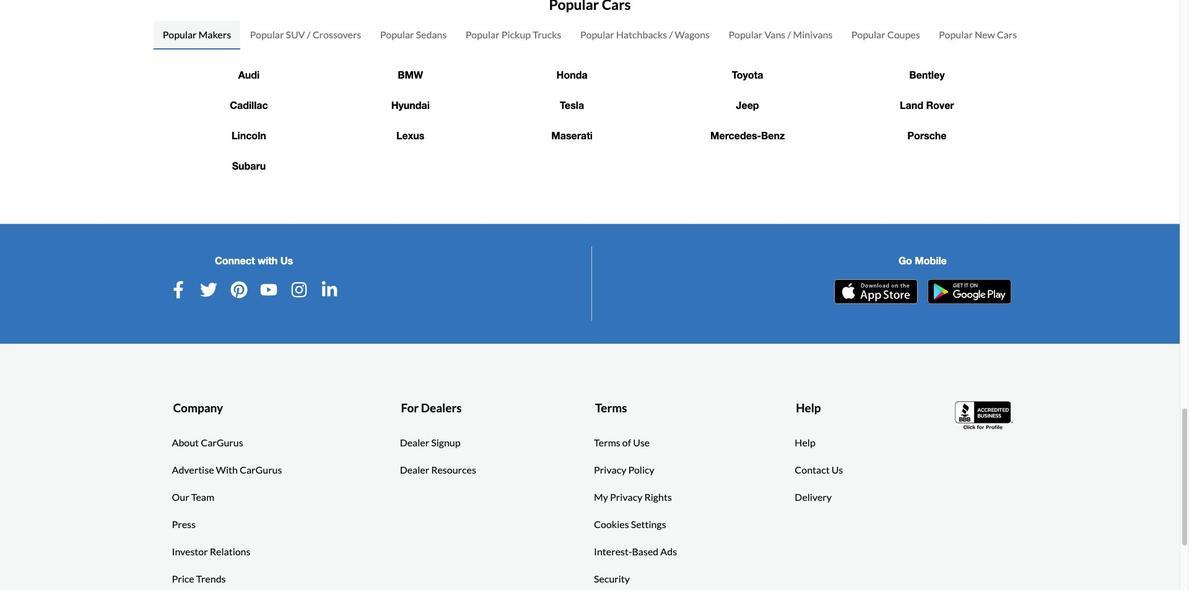 Task type: describe. For each thing, give the bounding box(es) containing it.
get it on google play image
[[928, 279, 1011, 304]]

security
[[594, 573, 630, 585]]

privacy policy
[[594, 464, 654, 476]]

toyota
[[732, 69, 763, 81]]

dealer signup link
[[400, 435, 461, 450]]

instagram image
[[291, 281, 308, 298]]

go mobile
[[899, 254, 947, 266]]

1 horizontal spatial us
[[832, 464, 843, 476]]

for dealers
[[401, 401, 462, 415]]

lexus link
[[396, 130, 425, 141]]

investor
[[172, 546, 208, 557]]

terms for terms of use
[[594, 437, 620, 448]]

jeep link
[[736, 99, 759, 111]]

tesla link
[[560, 99, 584, 111]]

trends
[[196, 573, 226, 585]]

lincoln link
[[232, 130, 266, 141]]

popular for popular suv / crossovers
[[250, 28, 284, 40]]

benz
[[761, 130, 785, 141]]

price trends
[[172, 573, 226, 585]]

popular hatchbacks / wagons
[[580, 28, 710, 40]]

interest-
[[594, 546, 632, 557]]

trucks
[[533, 28, 561, 40]]

land rover link
[[900, 99, 954, 111]]

advertise with cargurus
[[172, 464, 282, 476]]

advertise
[[172, 464, 214, 476]]

my
[[594, 491, 608, 503]]

makers
[[199, 28, 231, 40]]

pickup
[[501, 28, 531, 40]]

new
[[975, 28, 995, 40]]

popular for popular coupes
[[851, 28, 885, 40]]

contact
[[795, 464, 830, 476]]

investor relations link
[[172, 544, 250, 559]]

contact us link
[[795, 463, 843, 477]]

price
[[172, 573, 194, 585]]

hyundai link
[[391, 99, 430, 111]]

1 vertical spatial privacy
[[610, 491, 642, 503]]

pinterest image
[[230, 281, 248, 298]]

popular for popular pickup trucks
[[466, 28, 500, 40]]

advertise with cargurus link
[[172, 463, 282, 477]]

/ for crossovers
[[307, 28, 311, 40]]

company
[[173, 401, 223, 415]]

settings
[[631, 518, 666, 530]]

cookies settings
[[594, 518, 666, 530]]

popular for popular vans / minivans
[[729, 28, 763, 40]]

crossovers
[[313, 28, 361, 40]]

our
[[172, 491, 189, 503]]

hatchbacks
[[616, 28, 667, 40]]

bmw link
[[398, 69, 423, 81]]

go
[[899, 254, 912, 266]]

price trends link
[[172, 572, 226, 586]]

land rover
[[900, 99, 954, 111]]

youtube image
[[260, 281, 278, 298]]

coupes
[[887, 28, 920, 40]]

popular for popular sedans
[[380, 28, 414, 40]]

lexus
[[396, 130, 425, 141]]

click for the bbb business review of this auto listing service in cambridge ma image
[[955, 400, 1014, 431]]

maserati
[[551, 130, 593, 141]]

rover
[[926, 99, 954, 111]]

investor relations
[[172, 546, 250, 557]]

terms of use link
[[594, 435, 650, 450]]

facebook image
[[170, 281, 187, 298]]

jeep
[[736, 99, 759, 111]]

land
[[900, 99, 923, 111]]

cadillac link
[[230, 99, 268, 111]]

minivans
[[793, 28, 833, 40]]

1 vertical spatial cargurus
[[240, 464, 282, 476]]

0 vertical spatial privacy
[[594, 464, 626, 476]]

ads
[[660, 546, 677, 557]]

cookies
[[594, 518, 629, 530]]

dealer signup
[[400, 437, 461, 448]]

mercedes-benz
[[710, 130, 785, 141]]

mercedes-
[[710, 130, 761, 141]]

subaru link
[[232, 160, 266, 172]]

popular vans / minivans
[[729, 28, 833, 40]]

mercedes-benz link
[[710, 130, 785, 141]]

vans
[[764, 28, 785, 40]]

honda link
[[556, 69, 588, 81]]

/ for minivans
[[787, 28, 791, 40]]

lincoln
[[232, 130, 266, 141]]

terms of use
[[594, 437, 650, 448]]



Task type: locate. For each thing, give the bounding box(es) containing it.
popular left coupes
[[851, 28, 885, 40]]

terms up terms of use
[[595, 401, 627, 415]]

popular left vans
[[729, 28, 763, 40]]

linkedin image
[[321, 281, 338, 298]]

bmw
[[398, 69, 423, 81]]

interest-based ads
[[594, 546, 677, 557]]

popular left pickup
[[466, 28, 500, 40]]

wagons
[[675, 28, 710, 40]]

press
[[172, 518, 196, 530]]

/
[[307, 28, 311, 40], [669, 28, 673, 40], [787, 28, 791, 40]]

popular new cars
[[939, 28, 1017, 40]]

popular left suv
[[250, 28, 284, 40]]

bentley
[[909, 69, 945, 81]]

about cargurus
[[172, 437, 243, 448]]

dealer for dealer resources
[[400, 464, 429, 476]]

0 vertical spatial cargurus
[[201, 437, 243, 448]]

help up the contact
[[795, 437, 815, 448]]

dealer
[[400, 437, 429, 448], [400, 464, 429, 476]]

popular left new
[[939, 28, 973, 40]]

team
[[191, 491, 214, 503]]

hyundai
[[391, 99, 430, 111]]

download on the app store image
[[834, 279, 918, 304]]

popular for popular hatchbacks / wagons
[[580, 28, 614, 40]]

privacy right my
[[610, 491, 642, 503]]

audi link
[[238, 69, 260, 81]]

dealer resources
[[400, 464, 476, 476]]

us right with
[[280, 254, 293, 266]]

my privacy rights link
[[594, 490, 672, 505]]

suv
[[286, 28, 305, 40]]

popular suv / crossovers
[[250, 28, 361, 40]]

rights
[[644, 491, 672, 503]]

/ right vans
[[787, 28, 791, 40]]

7 popular from the left
[[851, 28, 885, 40]]

for
[[401, 401, 419, 415]]

1 vertical spatial help
[[795, 437, 815, 448]]

security link
[[594, 572, 630, 586]]

/ for wagons
[[669, 28, 673, 40]]

connect with us
[[215, 254, 293, 266]]

0 vertical spatial terms
[[595, 401, 627, 415]]

2 popular from the left
[[250, 28, 284, 40]]

3 / from the left
[[787, 28, 791, 40]]

audi
[[238, 69, 260, 81]]

1 vertical spatial dealer
[[400, 464, 429, 476]]

connect
[[215, 254, 255, 266]]

0 horizontal spatial us
[[280, 254, 293, 266]]

0 vertical spatial help
[[796, 401, 821, 415]]

privacy
[[594, 464, 626, 476], [610, 491, 642, 503]]

2 / from the left
[[669, 28, 673, 40]]

cars
[[997, 28, 1017, 40]]

porsche link
[[907, 130, 947, 141]]

4 popular from the left
[[466, 28, 500, 40]]

cookies settings link
[[594, 517, 666, 532]]

privacy policy link
[[594, 463, 654, 477]]

cadillac
[[230, 99, 268, 111]]

terms
[[595, 401, 627, 415], [594, 437, 620, 448]]

press link
[[172, 517, 196, 532]]

mobile
[[915, 254, 947, 266]]

contact us
[[795, 464, 843, 476]]

/ left 'wagons'
[[669, 28, 673, 40]]

popular for popular new cars
[[939, 28, 973, 40]]

popular left sedans
[[380, 28, 414, 40]]

popular left hatchbacks
[[580, 28, 614, 40]]

maserati link
[[551, 130, 593, 141]]

about
[[172, 437, 199, 448]]

porsche
[[907, 130, 947, 141]]

resources
[[431, 464, 476, 476]]

1 horizontal spatial /
[[669, 28, 673, 40]]

use
[[633, 437, 650, 448]]

with
[[258, 254, 278, 266]]

terms inside terms of use link
[[594, 437, 620, 448]]

popular sedans
[[380, 28, 447, 40]]

5 popular from the left
[[580, 28, 614, 40]]

toyota link
[[732, 69, 763, 81]]

terms for terms
[[595, 401, 627, 415]]

3 popular from the left
[[380, 28, 414, 40]]

0 vertical spatial dealer
[[400, 437, 429, 448]]

twitter image
[[200, 281, 217, 298]]

privacy up my
[[594, 464, 626, 476]]

help up help link
[[796, 401, 821, 415]]

8 popular from the left
[[939, 28, 973, 40]]

terms left of
[[594, 437, 620, 448]]

our team link
[[172, 490, 214, 505]]

based
[[632, 546, 659, 557]]

dealers
[[421, 401, 462, 415]]

/ right suv
[[307, 28, 311, 40]]

popular coupes
[[851, 28, 920, 40]]

tesla
[[560, 99, 584, 111]]

0 vertical spatial us
[[280, 254, 293, 266]]

sedans
[[416, 28, 447, 40]]

1 dealer from the top
[[400, 437, 429, 448]]

relations
[[210, 546, 250, 557]]

dealer left signup
[[400, 437, 429, 448]]

1 vertical spatial terms
[[594, 437, 620, 448]]

0 horizontal spatial /
[[307, 28, 311, 40]]

subaru
[[232, 160, 266, 172]]

help
[[796, 401, 821, 415], [795, 437, 815, 448]]

delivery
[[795, 491, 832, 503]]

about cargurus link
[[172, 435, 243, 450]]

cargurus right with
[[240, 464, 282, 476]]

popular for popular makers
[[163, 28, 197, 40]]

1 vertical spatial us
[[832, 464, 843, 476]]

popular makers
[[163, 28, 231, 40]]

our team
[[172, 491, 214, 503]]

with
[[216, 464, 238, 476]]

delivery link
[[795, 490, 832, 505]]

dealer resources link
[[400, 463, 476, 477]]

1 / from the left
[[307, 28, 311, 40]]

2 dealer from the top
[[400, 464, 429, 476]]

policy
[[628, 464, 654, 476]]

cargurus
[[201, 437, 243, 448], [240, 464, 282, 476]]

cargurus up with
[[201, 437, 243, 448]]

popular left makers
[[163, 28, 197, 40]]

1 popular from the left
[[163, 28, 197, 40]]

my privacy rights
[[594, 491, 672, 503]]

dealer down the dealer signup link
[[400, 464, 429, 476]]

us right the contact
[[832, 464, 843, 476]]

bentley link
[[909, 69, 945, 81]]

6 popular from the left
[[729, 28, 763, 40]]

interest-based ads link
[[594, 544, 677, 559]]

2 horizontal spatial /
[[787, 28, 791, 40]]

dealer for dealer signup
[[400, 437, 429, 448]]

honda
[[556, 69, 588, 81]]



Task type: vqa. For each thing, say whether or not it's contained in the screenshot.
first map icon from the bottom of the page
no



